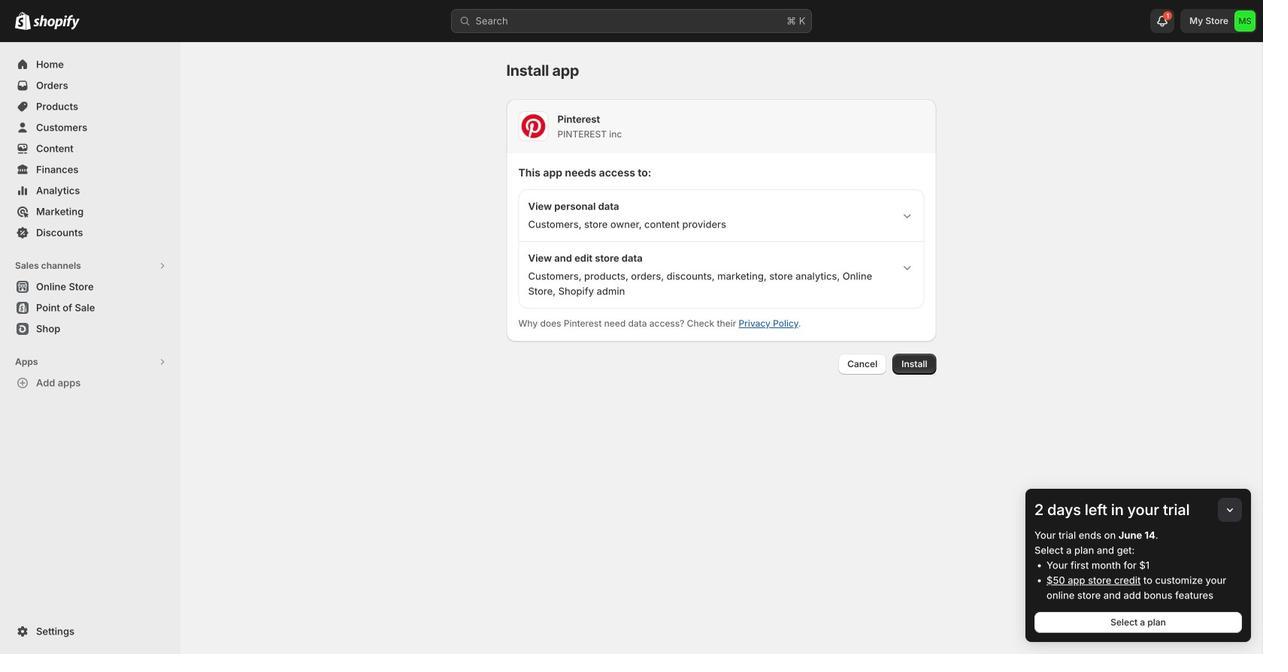 Task type: describe. For each thing, give the bounding box(es) containing it.
shopify image
[[15, 12, 31, 30]]

pinterest image
[[518, 111, 549, 141]]



Task type: locate. For each thing, give the bounding box(es) containing it.
shopify image
[[33, 15, 80, 30]]

my store image
[[1235, 11, 1256, 32]]



Task type: vqa. For each thing, say whether or not it's contained in the screenshot.
shippers
no



